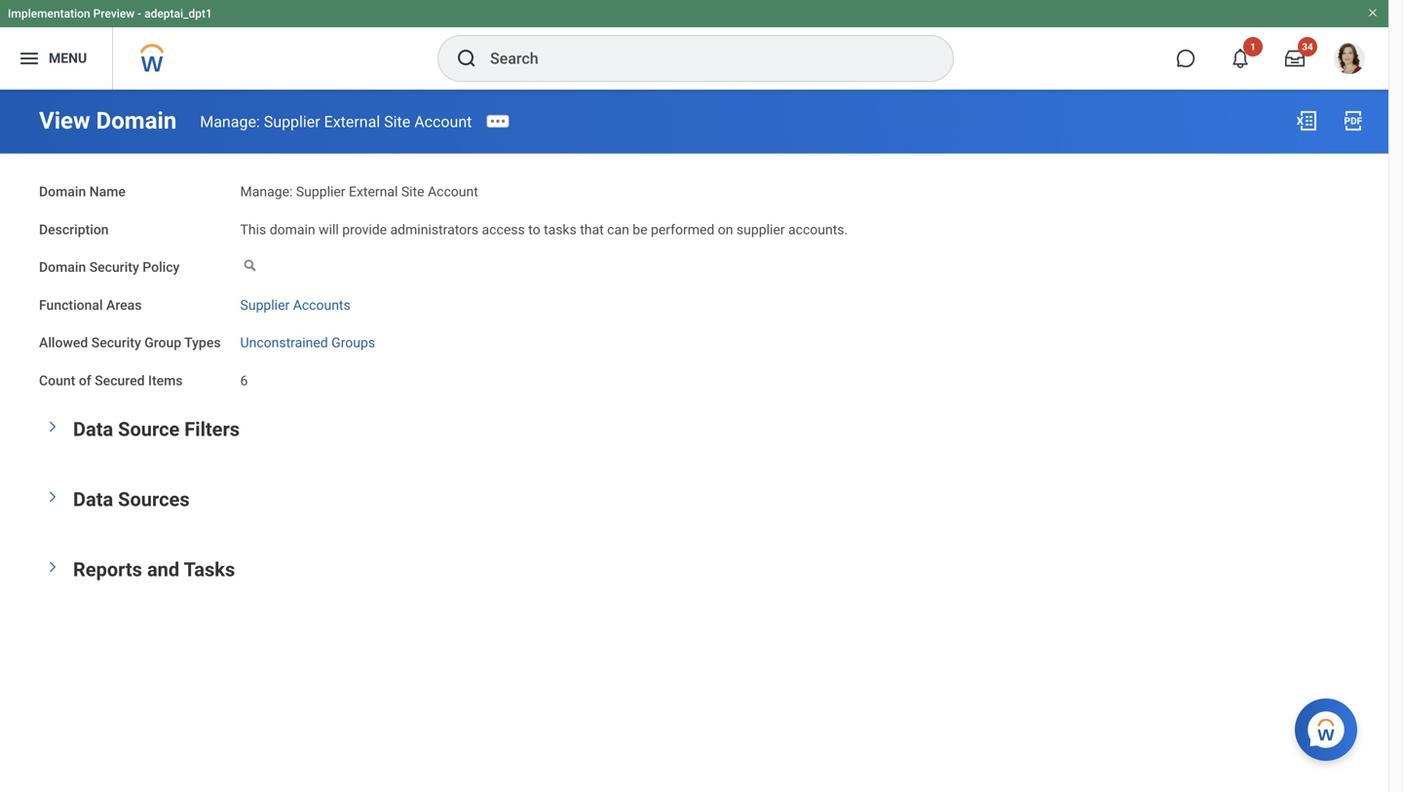 Task type: describe. For each thing, give the bounding box(es) containing it.
manage: supplier external site account for manage: supplier external site account link
[[200, 112, 472, 131]]

count of secured items
[[39, 373, 183, 389]]

functional areas
[[39, 297, 142, 313]]

count
[[39, 373, 75, 389]]

manage: supplier external site account for the domain name element
[[240, 184, 478, 200]]

and
[[147, 559, 179, 581]]

name
[[89, 184, 126, 200]]

chevron down image for data source filters
[[46, 415, 59, 439]]

supplier
[[737, 221, 785, 238]]

inbox large image
[[1286, 49, 1305, 68]]

description
[[39, 221, 109, 238]]

security for allowed
[[91, 335, 141, 351]]

search image
[[455, 47, 479, 70]]

0 vertical spatial domain
[[96, 107, 177, 134]]

preview
[[93, 7, 135, 20]]

policy
[[143, 259, 180, 275]]

domain for domain security policy
[[39, 259, 86, 275]]

functional
[[39, 297, 103, 313]]

export to excel image
[[1295, 109, 1319, 133]]

external for manage: supplier external site account link
[[324, 112, 380, 131]]

can
[[607, 221, 629, 238]]

view printable version (pdf) image
[[1342, 109, 1365, 133]]

accounts
[[293, 297, 351, 313]]

close environment banner image
[[1367, 7, 1379, 19]]

view
[[39, 107, 90, 134]]

provide
[[342, 221, 387, 238]]

administrators
[[390, 221, 479, 238]]

security for domain
[[89, 259, 139, 275]]

reports and tasks button
[[73, 559, 235, 581]]

-
[[138, 7, 141, 20]]

data sources button
[[73, 488, 190, 511]]

menu banner
[[0, 0, 1389, 90]]

domain name
[[39, 184, 126, 200]]

supplier accounts
[[240, 297, 351, 313]]

supplier accounts link
[[240, 293, 351, 313]]

data source filters button
[[73, 418, 240, 441]]

adeptai_dpt1
[[144, 7, 212, 20]]

reports
[[73, 559, 142, 581]]

account for manage: supplier external site account link
[[414, 112, 472, 131]]

notifications large image
[[1231, 49, 1250, 68]]

6
[[240, 373, 248, 389]]

data sources
[[73, 488, 190, 511]]

view domain main content
[[0, 90, 1389, 619]]

on
[[718, 221, 733, 238]]

that
[[580, 221, 604, 238]]

allowed security group types
[[39, 335, 221, 351]]

groups
[[332, 335, 375, 351]]

tasks
[[544, 221, 577, 238]]

accounts.
[[788, 221, 848, 238]]

implementation preview -   adeptai_dpt1
[[8, 7, 212, 20]]

profile logan mcneil image
[[1334, 43, 1365, 78]]

menu
[[49, 50, 87, 66]]

domain
[[270, 221, 315, 238]]

account for the domain name element
[[428, 184, 478, 200]]

supplier for manage: supplier external site account link
[[264, 112, 320, 131]]

menu button
[[0, 27, 112, 90]]

unconstrained groups
[[240, 335, 375, 351]]

1 button
[[1219, 37, 1263, 80]]

filters
[[185, 418, 240, 441]]

of
[[79, 373, 91, 389]]



Task type: vqa. For each thing, say whether or not it's contained in the screenshot.
nbox image
no



Task type: locate. For each thing, give the bounding box(es) containing it.
unconstrained groups link
[[240, 331, 375, 351]]

2 chevron down image from the top
[[46, 485, 59, 509]]

unconstrained
[[240, 335, 328, 351]]

manage: supplier external site account up provide
[[240, 184, 478, 200]]

source
[[118, 418, 180, 441]]

manage: supplier external site account up the domain name element
[[200, 112, 472, 131]]

3 chevron down image from the top
[[46, 556, 59, 579]]

will
[[319, 221, 339, 238]]

0 vertical spatial chevron down image
[[46, 415, 59, 439]]

1 data from the top
[[73, 418, 113, 441]]

1 vertical spatial chevron down image
[[46, 485, 59, 509]]

manage: for the domain name element
[[240, 184, 293, 200]]

site up the domain name element
[[384, 112, 411, 131]]

0 vertical spatial manage:
[[200, 112, 260, 131]]

site for the domain name element
[[401, 184, 424, 200]]

allowed
[[39, 335, 88, 351]]

implementation
[[8, 7, 90, 20]]

types
[[184, 335, 221, 351]]

account up administrators
[[428, 184, 478, 200]]

1 vertical spatial domain
[[39, 184, 86, 200]]

external
[[324, 112, 380, 131], [349, 184, 398, 200]]

reports and tasks
[[73, 559, 235, 581]]

external up provide
[[349, 184, 398, 200]]

security up the areas
[[89, 259, 139, 275]]

domain security policy
[[39, 259, 180, 275]]

supplier for the domain name element
[[296, 184, 346, 200]]

chevron down image left reports
[[46, 556, 59, 579]]

1 vertical spatial manage:
[[240, 184, 293, 200]]

external inside the domain name element
[[349, 184, 398, 200]]

2 vertical spatial chevron down image
[[46, 556, 59, 579]]

this
[[240, 221, 266, 238]]

supplier inside supplier accounts link
[[240, 297, 290, 313]]

supplier
[[264, 112, 320, 131], [296, 184, 346, 200], [240, 297, 290, 313]]

external for the domain name element
[[349, 184, 398, 200]]

data left sources at the left of the page
[[73, 488, 113, 511]]

1 vertical spatial manage: supplier external site account
[[240, 184, 478, 200]]

supplier up the domain name element
[[264, 112, 320, 131]]

site for manage: supplier external site account link
[[384, 112, 411, 131]]

manage: supplier external site account
[[200, 112, 472, 131], [240, 184, 478, 200]]

group
[[145, 335, 181, 351]]

data for data sources
[[73, 488, 113, 511]]

site up administrators
[[401, 184, 424, 200]]

34
[[1302, 41, 1314, 53]]

manage:
[[200, 112, 260, 131], [240, 184, 293, 200]]

external up the domain name element
[[324, 112, 380, 131]]

0 vertical spatial external
[[324, 112, 380, 131]]

site inside the domain name element
[[401, 184, 424, 200]]

0 vertical spatial supplier
[[264, 112, 320, 131]]

view domain
[[39, 107, 177, 134]]

domain
[[96, 107, 177, 134], [39, 184, 86, 200], [39, 259, 86, 275]]

account
[[414, 112, 472, 131], [428, 184, 478, 200]]

0 vertical spatial manage: supplier external site account
[[200, 112, 472, 131]]

data
[[73, 418, 113, 441], [73, 488, 113, 511]]

supplier inside the domain name element
[[296, 184, 346, 200]]

2 vertical spatial supplier
[[240, 297, 290, 313]]

domain up description
[[39, 184, 86, 200]]

data down "of"
[[73, 418, 113, 441]]

manage: supplier external site account link
[[200, 112, 472, 131]]

1 vertical spatial site
[[401, 184, 424, 200]]

be
[[633, 221, 648, 238]]

chevron down image down count
[[46, 415, 59, 439]]

0 vertical spatial site
[[384, 112, 411, 131]]

account inside the domain name element
[[428, 184, 478, 200]]

1 vertical spatial security
[[91, 335, 141, 351]]

1 vertical spatial data
[[73, 488, 113, 511]]

security up secured
[[91, 335, 141, 351]]

1 vertical spatial account
[[428, 184, 478, 200]]

0 vertical spatial data
[[73, 418, 113, 441]]

chevron down image for data sources
[[46, 485, 59, 509]]

domain up functional
[[39, 259, 86, 275]]

justify image
[[18, 47, 41, 70]]

domain for domain name
[[39, 184, 86, 200]]

areas
[[106, 297, 142, 313]]

this domain will provide administrators access to tasks that can be performed on supplier accounts.
[[240, 221, 848, 238]]

Search Workday  search field
[[490, 37, 913, 80]]

supplier up unconstrained
[[240, 297, 290, 313]]

0 vertical spatial security
[[89, 259, 139, 275]]

chevron down image left data sources 'button'
[[46, 485, 59, 509]]

secured
[[95, 373, 145, 389]]

manage: inside the domain name element
[[240, 184, 293, 200]]

domain name element
[[240, 172, 478, 201]]

chevron down image for reports and tasks
[[46, 556, 59, 579]]

data source filters
[[73, 418, 240, 441]]

1 vertical spatial supplier
[[296, 184, 346, 200]]

manage: for manage: supplier external site account link
[[200, 112, 260, 131]]

tasks
[[184, 559, 235, 581]]

2 data from the top
[[73, 488, 113, 511]]

1
[[1251, 41, 1256, 53]]

chevron down image
[[46, 415, 59, 439], [46, 485, 59, 509], [46, 556, 59, 579]]

0 vertical spatial account
[[414, 112, 472, 131]]

site
[[384, 112, 411, 131], [401, 184, 424, 200]]

data for data source filters
[[73, 418, 113, 441]]

account down search image
[[414, 112, 472, 131]]

sources
[[118, 488, 190, 511]]

2 vertical spatial domain
[[39, 259, 86, 275]]

34 button
[[1274, 37, 1318, 80]]

count of secured items element
[[240, 361, 248, 390]]

access
[[482, 221, 525, 238]]

domain right view
[[96, 107, 177, 134]]

security
[[89, 259, 139, 275], [91, 335, 141, 351]]

to
[[528, 221, 540, 238]]

1 chevron down image from the top
[[46, 415, 59, 439]]

items
[[148, 373, 183, 389]]

performed
[[651, 221, 715, 238]]

supplier up 'will'
[[296, 184, 346, 200]]

1 vertical spatial external
[[349, 184, 398, 200]]



